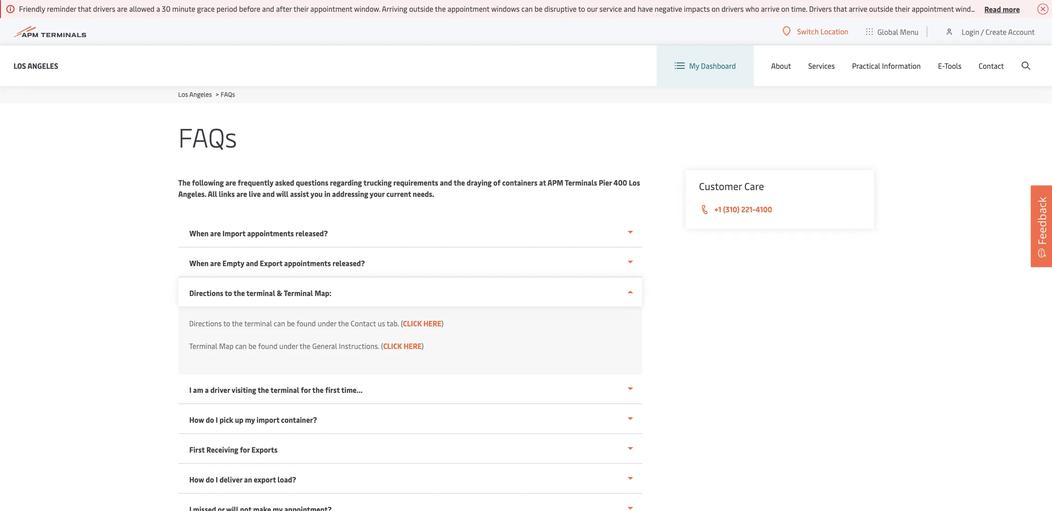 Task type: locate. For each thing, give the bounding box(es) containing it.
are inside dropdown button
[[210, 228, 221, 238]]

1 vertical spatial terminal
[[244, 318, 272, 328]]

when inside "dropdown button"
[[189, 258, 208, 268]]

under up general
[[318, 318, 336, 328]]

allowed
[[129, 4, 155, 14]]

1 vertical spatial released?
[[332, 258, 365, 268]]

1 vertical spatial do
[[205, 475, 214, 485]]

400
[[614, 178, 627, 188]]

how do i deliver an export load? button
[[178, 464, 642, 494]]

0 vertical spatial directions
[[189, 288, 223, 298]]

contact left us on the left bottom of the page
[[351, 318, 376, 328]]

and left have
[[624, 4, 636, 14]]

0 vertical spatial to
[[578, 4, 585, 14]]

0 horizontal spatial on
[[712, 4, 720, 14]]

can right windows
[[521, 4, 533, 14]]

2 horizontal spatial appointment
[[912, 4, 954, 14]]

0 horizontal spatial terminal
[[189, 341, 217, 351]]

e-tools
[[938, 61, 962, 71]]

released? inside dropdown button
[[295, 228, 328, 238]]

1 vertical spatial los
[[178, 90, 188, 99]]

a inside dropdown button
[[205, 385, 209, 395]]

import
[[256, 415, 279, 425]]

contact down login / create account link
[[979, 61, 1004, 71]]

0 vertical spatial los angeles link
[[14, 60, 58, 71]]

on left time.
[[781, 4, 789, 14]]

1 vertical spatial can
[[274, 318, 285, 328]]

here
[[423, 318, 441, 328], [404, 341, 422, 351]]

directions to the terminal can be found under the contact us tab. ( click here )
[[189, 318, 444, 328]]

0 vertical spatial under
[[318, 318, 336, 328]]

turned
[[1005, 4, 1027, 14]]

released?
[[295, 228, 328, 238], [332, 258, 365, 268]]

frequently
[[238, 178, 273, 188]]

1 directions from the top
[[189, 288, 223, 298]]

do left deliver at the left bottom
[[205, 475, 214, 485]]

when inside dropdown button
[[189, 228, 208, 238]]

1 horizontal spatial angeles
[[189, 90, 212, 99]]

0 horizontal spatial arrive
[[761, 4, 780, 14]]

(
[[401, 318, 403, 328], [381, 341, 383, 351]]

under
[[318, 318, 336, 328], [279, 341, 298, 351]]

1 how from the top
[[189, 415, 204, 425]]

2 appointment from the left
[[448, 4, 490, 14]]

1 horizontal spatial los
[[178, 90, 188, 99]]

directions to the terminal & terminal map: element
[[178, 307, 642, 375]]

los for los angeles > faqs
[[178, 90, 188, 99]]

0 horizontal spatial (
[[381, 341, 383, 351]]

0 horizontal spatial los
[[14, 60, 26, 70]]

0 vertical spatial )
[[441, 318, 444, 328]]

2 their from the left
[[895, 4, 910, 14]]

switch location button
[[783, 26, 848, 36]]

los
[[14, 60, 26, 70], [178, 90, 188, 99], [629, 178, 640, 188]]

terminal inside directions to the terminal & terminal map: "dropdown button"
[[246, 288, 275, 298]]

1 vertical spatial angeles
[[189, 90, 212, 99]]

drivers
[[809, 4, 832, 14]]

exports
[[251, 445, 277, 455]]

appointments
[[247, 228, 294, 238], [284, 258, 331, 268]]

arrive right who
[[761, 4, 780, 14]]

your
[[370, 189, 385, 199]]

do left pick
[[205, 415, 214, 425]]

appointment up menu
[[912, 4, 954, 14]]

and right empty
[[246, 258, 258, 268]]

0 vertical spatial los
[[14, 60, 26, 70]]

for left first
[[301, 385, 311, 395]]

1 vertical spatial will
[[276, 189, 288, 199]]

0 horizontal spatial )
[[422, 341, 424, 351]]

when are empty and export appointments released?
[[189, 258, 365, 268]]

for
[[301, 385, 311, 395], [240, 445, 250, 455]]

i am a driver visiting the terminal for the first time...
[[189, 385, 362, 395]]

windows
[[491, 4, 520, 14]]

and right requirements
[[440, 178, 452, 188]]

grace
[[197, 4, 215, 14]]

our
[[587, 4, 598, 14]]

container?
[[281, 415, 317, 425]]

2 vertical spatial i
[[216, 475, 218, 485]]

a left 30
[[156, 4, 160, 14]]

1 vertical spatial (
[[381, 341, 383, 351]]

when left empty
[[189, 258, 208, 268]]

1 horizontal spatial drivers
[[722, 4, 744, 14]]

here up i am a driver visiting the terminal for the first time... dropdown button
[[404, 341, 422, 351]]

1 on from the left
[[712, 4, 720, 14]]

to down empty
[[225, 288, 232, 298]]

terminal for can
[[244, 318, 272, 328]]

terminal
[[284, 288, 313, 298], [189, 341, 217, 351]]

the inside the following are frequently asked questions regarding trucking requirements and the draying of containers at apm terminals pier 400 los angeles. all links are live and will assist you in addressing your current needs.
[[454, 178, 465, 188]]

appointment left windows
[[448, 4, 490, 14]]

terminal down directions to the terminal & terminal map:
[[244, 318, 272, 328]]

instructions.
[[339, 341, 379, 351]]

i left pick
[[216, 415, 218, 425]]

directions down empty
[[189, 288, 223, 298]]

pier
[[599, 178, 612, 188]]

1 horizontal spatial click
[[403, 318, 422, 328]]

be left the turned
[[995, 4, 1003, 14]]

my
[[245, 415, 255, 425]]

1 horizontal spatial that
[[834, 4, 847, 14]]

a right the am
[[205, 385, 209, 395]]

2 drivers from the left
[[722, 4, 744, 14]]

2 directions from the top
[[189, 318, 222, 328]]

outside
[[409, 4, 433, 14], [869, 4, 893, 14]]

outside right arriving at the top of page
[[409, 4, 433, 14]]

directions to the terminal & terminal map: button
[[178, 278, 642, 307]]

how inside dropdown button
[[189, 415, 204, 425]]

click right tab.
[[403, 318, 422, 328]]

0 horizontal spatial that
[[78, 4, 91, 14]]

30
[[162, 4, 170, 14]]

how
[[189, 415, 204, 425], [189, 475, 204, 485]]

2 when from the top
[[189, 258, 208, 268]]

arriving
[[382, 4, 407, 14]]

how left pick
[[189, 415, 204, 425]]

switch
[[797, 26, 819, 36]]

how do i pick up my import container?
[[189, 415, 317, 425]]

2 how from the top
[[189, 475, 204, 485]]

terminal up container?
[[270, 385, 299, 395]]

2 vertical spatial los
[[629, 178, 640, 188]]

contact
[[979, 61, 1004, 71], [351, 318, 376, 328]]

1 vertical spatial directions
[[189, 318, 222, 328]]

released? inside "dropdown button"
[[332, 258, 365, 268]]

to for directions to the terminal & terminal map:
[[225, 288, 232, 298]]

directions inside "dropdown button"
[[189, 288, 223, 298]]

/
[[981, 26, 984, 36]]

0 horizontal spatial released?
[[295, 228, 328, 238]]

terminal map can be found under the general instructions. ( click here )
[[189, 341, 424, 351]]

time...
[[341, 385, 362, 395]]

0 vertical spatial do
[[205, 415, 214, 425]]

my dashboard button
[[675, 45, 736, 86]]

directions up map
[[189, 318, 222, 328]]

outside up global in the right top of the page
[[869, 4, 893, 14]]

appointment left "window."
[[310, 4, 352, 14]]

practical information
[[852, 61, 921, 71]]

0 vertical spatial a
[[156, 4, 160, 14]]

practical information button
[[852, 45, 921, 86]]

1 horizontal spatial los angeles link
[[178, 90, 212, 99]]

1 vertical spatial when
[[189, 258, 208, 268]]

when left import
[[189, 228, 208, 238]]

terminal inside the directions to the terminal & terminal map: element
[[244, 318, 272, 328]]

angeles for los angeles > faqs
[[189, 90, 212, 99]]

that right 'reminder'
[[78, 4, 91, 14]]

i inside dropdown button
[[189, 385, 191, 395]]

0 horizontal spatial for
[[240, 445, 250, 455]]

faqs right >
[[221, 90, 235, 99]]

)
[[441, 318, 444, 328], [422, 341, 424, 351]]

1 drivers from the left
[[93, 4, 115, 14]]

0 vertical spatial angeles
[[28, 60, 58, 70]]

to left our
[[578, 4, 585, 14]]

when
[[189, 228, 208, 238], [189, 258, 208, 268]]

i inside dropdown button
[[216, 475, 218, 485]]

for left the exports
[[240, 445, 250, 455]]

click here link right tab.
[[403, 318, 441, 328]]

be
[[535, 4, 543, 14], [995, 4, 1003, 14], [287, 318, 295, 328], [248, 341, 256, 351]]

1 vertical spatial a
[[205, 385, 209, 395]]

0 vertical spatial click here link
[[403, 318, 441, 328]]

terminal left &
[[246, 288, 275, 298]]

do inside dropdown button
[[205, 475, 214, 485]]

0 vertical spatial released?
[[295, 228, 328, 238]]

found up the terminal map can be found under the general instructions. ( click here )
[[297, 318, 316, 328]]

general
[[312, 341, 337, 351]]

2 outside from the left
[[869, 4, 893, 14]]

1 horizontal spatial appointment
[[448, 4, 490, 14]]

click down tab.
[[383, 341, 402, 351]]

0 vertical spatial found
[[297, 318, 316, 328]]

2 vertical spatial terminal
[[270, 385, 299, 395]]

pick
[[219, 415, 233, 425]]

0 vertical spatial for
[[301, 385, 311, 395]]

4100
[[756, 204, 772, 214]]

the inside "dropdown button"
[[233, 288, 245, 298]]

1 horizontal spatial on
[[781, 4, 789, 14]]

terminal left map
[[189, 341, 217, 351]]

1 horizontal spatial their
[[895, 4, 910, 14]]

0 vertical spatial when
[[189, 228, 208, 238]]

1 horizontal spatial outside
[[869, 4, 893, 14]]

login / create account
[[962, 26, 1035, 36]]

0 horizontal spatial can
[[235, 341, 247, 351]]

1 vertical spatial appointments
[[284, 258, 331, 268]]

service
[[599, 4, 622, 14]]

reminder
[[47, 4, 76, 14]]

how do i deliver an export load?
[[189, 475, 296, 485]]

0 horizontal spatial appointment
[[310, 4, 352, 14]]

can right map
[[235, 341, 247, 351]]

here down directions to the terminal & terminal map: "dropdown button"
[[423, 318, 441, 328]]

driver
[[210, 385, 230, 395]]

0 horizontal spatial click
[[383, 341, 402, 351]]

1 vertical spatial how
[[189, 475, 204, 485]]

are left import
[[210, 228, 221, 238]]

0 vertical spatial terminal
[[284, 288, 313, 298]]

1 vertical spatial found
[[258, 341, 277, 351]]

2 horizontal spatial los
[[629, 178, 640, 188]]

1 horizontal spatial arrive
[[849, 4, 867, 14]]

0 horizontal spatial contact
[[351, 318, 376, 328]]

0 horizontal spatial their
[[293, 4, 309, 14]]

on right impacts
[[712, 4, 720, 14]]

receiving
[[206, 445, 238, 455]]

1 horizontal spatial terminal
[[284, 288, 313, 298]]

create
[[986, 26, 1007, 36]]

1 horizontal spatial a
[[205, 385, 209, 395]]

0 horizontal spatial will
[[276, 189, 288, 199]]

login / create account link
[[945, 18, 1035, 45]]

drivers left who
[[722, 4, 744, 14]]

the
[[435, 4, 446, 14], [454, 178, 465, 188], [233, 288, 245, 298], [232, 318, 243, 328], [338, 318, 349, 328], [300, 341, 311, 351], [257, 385, 269, 395], [312, 385, 323, 395]]

( down us on the left bottom of the page
[[381, 341, 383, 351]]

2 vertical spatial to
[[223, 318, 230, 328]]

( right tab.
[[401, 318, 403, 328]]

how for how do i pick up my import container?
[[189, 415, 204, 425]]

1 horizontal spatial will
[[982, 4, 994, 14]]

1 vertical spatial click
[[383, 341, 402, 351]]

current
[[386, 189, 411, 199]]

2 on from the left
[[781, 4, 789, 14]]

1 do from the top
[[205, 415, 214, 425]]

1 that from the left
[[78, 4, 91, 14]]

i left the am
[[189, 385, 191, 395]]

found
[[297, 318, 316, 328], [258, 341, 277, 351]]

their right after
[[293, 4, 309, 14]]

1 vertical spatial to
[[225, 288, 232, 298]]

0 vertical spatial (
[[401, 318, 403, 328]]

addressing
[[332, 189, 368, 199]]

1 horizontal spatial under
[[318, 318, 336, 328]]

1 horizontal spatial released?
[[332, 258, 365, 268]]

terminal inside i am a driver visiting the terminal for the first time... dropdown button
[[270, 385, 299, 395]]

1 horizontal spatial (
[[401, 318, 403, 328]]

and inside "dropdown button"
[[246, 258, 258, 268]]

+1
[[714, 204, 721, 214]]

1 horizontal spatial for
[[301, 385, 311, 395]]

that
[[78, 4, 91, 14], [834, 4, 847, 14]]

0 horizontal spatial found
[[258, 341, 277, 351]]

will right window
[[982, 4, 994, 14]]

when for when are import appointments released?
[[189, 228, 208, 238]]

1 vertical spatial click here link
[[383, 341, 422, 351]]

appointments up the map:
[[284, 258, 331, 268]]

terminal for &
[[246, 288, 275, 298]]

0 vertical spatial can
[[521, 4, 533, 14]]

terminal right &
[[284, 288, 313, 298]]

i inside dropdown button
[[216, 415, 218, 425]]

under down directions to the terminal can be found under the contact us tab. ( click here )
[[279, 341, 298, 351]]

0 vertical spatial appointments
[[247, 228, 294, 238]]

appointments up export
[[247, 228, 294, 238]]

1 horizontal spatial can
[[274, 318, 285, 328]]

when are import appointments released? button
[[178, 218, 642, 248]]

click here link down tab.
[[383, 341, 422, 351]]

their up global menu
[[895, 4, 910, 14]]

drivers
[[93, 4, 115, 14], [722, 4, 744, 14]]

221-
[[741, 204, 756, 214]]

drivers left allowed
[[93, 4, 115, 14]]

how inside dropdown button
[[189, 475, 204, 485]]

how down first
[[189, 475, 204, 485]]

to up map
[[223, 318, 230, 328]]

) up i am a driver visiting the terminal for the first time... dropdown button
[[422, 341, 424, 351]]

1 vertical spatial los angeles link
[[178, 90, 212, 99]]

will down asked on the top
[[276, 189, 288, 199]]

0 vertical spatial i
[[189, 385, 191, 395]]

are left empty
[[210, 258, 221, 268]]

1 vertical spatial for
[[240, 445, 250, 455]]

1 when from the top
[[189, 228, 208, 238]]

faqs down los angeles > faqs
[[178, 119, 237, 154]]

1 horizontal spatial here
[[423, 318, 441, 328]]

0 horizontal spatial outside
[[409, 4, 433, 14]]

import
[[222, 228, 245, 238]]

for inside dropdown button
[[301, 385, 311, 395]]

be right map
[[248, 341, 256, 351]]

arrive right drivers
[[849, 4, 867, 14]]

that right drivers
[[834, 4, 847, 14]]

0 horizontal spatial here
[[404, 341, 422, 351]]

i left deliver at the left bottom
[[216, 475, 218, 485]]

1 horizontal spatial contact
[[979, 61, 1004, 71]]

arrive
[[761, 4, 780, 14], [849, 4, 867, 14]]

to inside "dropdown button"
[[225, 288, 232, 298]]

click here link
[[403, 318, 441, 328], [383, 341, 422, 351]]

2 do from the top
[[205, 475, 214, 485]]

1 vertical spatial i
[[216, 415, 218, 425]]

can down &
[[274, 318, 285, 328]]

) down directions to the terminal & terminal map: "dropdown button"
[[441, 318, 444, 328]]

1 vertical spatial contact
[[351, 318, 376, 328]]

first
[[189, 445, 205, 455]]

found right map
[[258, 341, 277, 351]]

export
[[254, 475, 276, 485]]

empty
[[222, 258, 244, 268]]

up
[[235, 415, 243, 425]]

information
[[882, 61, 921, 71]]

do inside dropdown button
[[205, 415, 214, 425]]

1 horizontal spatial )
[[441, 318, 444, 328]]

0 horizontal spatial drivers
[[93, 4, 115, 14]]

live
[[249, 189, 261, 199]]

services button
[[808, 45, 835, 86]]



Task type: vqa. For each thing, say whether or not it's contained in the screenshot.
LOCATION:
no



Task type: describe. For each thing, give the bounding box(es) containing it.
containers
[[502, 178, 538, 188]]

switch location
[[797, 26, 848, 36]]

are left allowed
[[117, 4, 127, 14]]

1 vertical spatial here
[[404, 341, 422, 351]]

terminal inside "dropdown button"
[[284, 288, 313, 298]]

first receiving for exports button
[[178, 434, 642, 464]]

be left disruptive
[[535, 4, 543, 14]]

window
[[956, 4, 981, 14]]

2 that from the left
[[834, 4, 847, 14]]

how do i pick up my import container? button
[[178, 404, 642, 434]]

feedback
[[1034, 197, 1049, 245]]

los angeles > faqs
[[178, 90, 235, 99]]

appointments inside "dropdown button"
[[284, 258, 331, 268]]

are up links
[[225, 178, 236, 188]]

of
[[493, 178, 501, 188]]

period
[[217, 4, 237, 14]]

los inside the following are frequently asked questions regarding trucking requirements and the draying of containers at apm terminals pier 400 los angeles. all links are live and will assist you in addressing your current needs.
[[629, 178, 640, 188]]

read
[[985, 4, 1001, 14]]

0 vertical spatial will
[[982, 4, 994, 14]]

los angeles
[[14, 60, 58, 70]]

export
[[260, 258, 282, 268]]

before
[[239, 4, 260, 14]]

assist
[[290, 189, 309, 199]]

i for how do i deliver an export load?
[[216, 475, 218, 485]]

1 vertical spatial under
[[279, 341, 298, 351]]

my dashboard
[[689, 61, 736, 71]]

asked
[[275, 178, 294, 188]]

1 arrive from the left
[[761, 4, 780, 14]]

do for pick
[[205, 415, 214, 425]]

angeles for los angeles
[[28, 60, 58, 70]]

and right live
[[262, 189, 275, 199]]

do for deliver
[[205, 475, 214, 485]]

impacts
[[684, 4, 710, 14]]

have
[[638, 4, 653, 14]]

disruptive
[[544, 4, 577, 14]]

and left after
[[262, 4, 274, 14]]

the
[[178, 178, 190, 188]]

appointments inside dropdown button
[[247, 228, 294, 238]]

when are empty and export appointments released? button
[[178, 248, 642, 278]]

>
[[216, 90, 219, 99]]

i am a driver visiting the terminal for the first time... button
[[178, 375, 642, 404]]

contact inside the directions to the terminal & terminal map: element
[[351, 318, 376, 328]]

my
[[689, 61, 699, 71]]

all
[[208, 189, 217, 199]]

1 vertical spatial terminal
[[189, 341, 217, 351]]

angeles.
[[178, 189, 206, 199]]

questions
[[296, 178, 328, 188]]

2 horizontal spatial can
[[521, 4, 533, 14]]

regarding
[[330, 178, 362, 188]]

friendly
[[19, 4, 45, 14]]

are inside "dropdown button"
[[210, 258, 221, 268]]

for inside dropdown button
[[240, 445, 250, 455]]

+1 (310) 221-4100 link
[[699, 204, 860, 216]]

map:
[[314, 288, 331, 298]]

practical
[[852, 61, 880, 71]]

0 horizontal spatial a
[[156, 4, 160, 14]]

2 arrive from the left
[[849, 4, 867, 14]]

e-tools button
[[938, 45, 962, 86]]

needs.
[[413, 189, 434, 199]]

0 horizontal spatial los angeles link
[[14, 60, 58, 71]]

account
[[1008, 26, 1035, 36]]

at
[[539, 178, 546, 188]]

e-
[[938, 61, 945, 71]]

1 their from the left
[[293, 4, 309, 14]]

click here link for tab.
[[403, 318, 441, 328]]

global menu button
[[858, 18, 928, 45]]

an
[[244, 475, 252, 485]]

negative
[[655, 4, 682, 14]]

the following are frequently asked questions regarding trucking requirements and the draying of containers at apm terminals pier 400 los angeles. all links are live and will assist you in addressing your current needs.
[[178, 178, 640, 199]]

window.
[[354, 4, 380, 14]]

read more
[[985, 4, 1020, 14]]

1 appointment from the left
[[310, 4, 352, 14]]

directions to the terminal & terminal map:
[[189, 288, 331, 298]]

how for how do i deliver an export load?
[[189, 475, 204, 485]]

first
[[325, 385, 340, 395]]

links
[[219, 189, 235, 199]]

who
[[745, 4, 759, 14]]

0 vertical spatial contact
[[979, 61, 1004, 71]]

when for when are empty and export appointments released?
[[189, 258, 208, 268]]

1 horizontal spatial found
[[297, 318, 316, 328]]

will inside the following are frequently asked questions regarding trucking requirements and the draying of containers at apm terminals pier 400 los angeles. all links are live and will assist you in addressing your current needs.
[[276, 189, 288, 199]]

after
[[276, 4, 292, 14]]

are left live
[[236, 189, 247, 199]]

1 vertical spatial faqs
[[178, 119, 237, 154]]

terminals
[[565, 178, 597, 188]]

to for directions to the terminal can be found under the contact us tab. ( click here )
[[223, 318, 230, 328]]

map
[[219, 341, 234, 351]]

following
[[192, 178, 224, 188]]

directions for directions to the terminal can be found under the contact us tab. ( click here )
[[189, 318, 222, 328]]

los for los angeles
[[14, 60, 26, 70]]

in
[[324, 189, 331, 199]]

about button
[[771, 45, 791, 86]]

location
[[821, 26, 848, 36]]

menu
[[900, 26, 919, 36]]

directions for directions to the terminal & terminal map:
[[189, 288, 223, 298]]

load?
[[277, 475, 296, 485]]

1 vertical spatial )
[[422, 341, 424, 351]]

us
[[378, 318, 385, 328]]

global menu
[[877, 26, 919, 36]]

friendly reminder that drivers are allowed a 30 minute grace period before and after their appointment window. arriving outside the appointment windows can be disruptive to our service and have negative impacts on drivers who arrive on time. drivers that arrive outside their appointment window will be turned away. to
[[19, 4, 1052, 14]]

trucking
[[363, 178, 392, 188]]

0 vertical spatial click
[[403, 318, 422, 328]]

read more button
[[985, 3, 1020, 14]]

minute
[[172, 4, 195, 14]]

customer
[[699, 179, 742, 193]]

contact button
[[979, 45, 1004, 86]]

about
[[771, 61, 791, 71]]

customer care
[[699, 179, 764, 193]]

am
[[193, 385, 203, 395]]

click here link for here
[[383, 341, 422, 351]]

close alert image
[[1038, 4, 1049, 14]]

1 outside from the left
[[409, 4, 433, 14]]

time.
[[791, 4, 807, 14]]

0 vertical spatial faqs
[[221, 90, 235, 99]]

be up the terminal map can be found under the general instructions. ( click here )
[[287, 318, 295, 328]]

3 appointment from the left
[[912, 4, 954, 14]]

visiting
[[231, 385, 256, 395]]

i for how do i pick up my import container?
[[216, 415, 218, 425]]

more
[[1003, 4, 1020, 14]]

first receiving for exports
[[189, 445, 277, 455]]

0 vertical spatial here
[[423, 318, 441, 328]]



